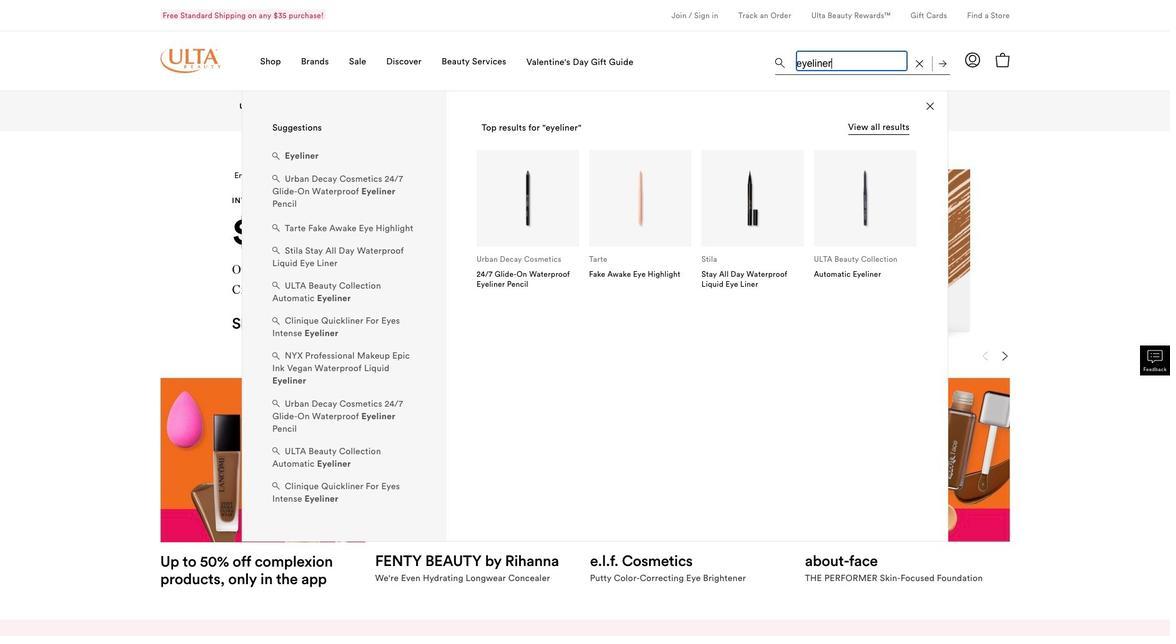 Task type: locate. For each thing, give the bounding box(es) containing it.
24/7 glide-on waterproof eyeliner pencil image
[[498, 168, 559, 229]]

0 items in bag image
[[995, 52, 1010, 67]]

region
[[160, 347, 1010, 600]]

fake awake eye highlight image
[[610, 168, 671, 229]]

previous slide image
[[980, 351, 990, 361]]

next slide image
[[1000, 351, 1010, 361]]

$15 shape tape full coverage, ultra creamy & radiant medium coverage concealers. image
[[519, 141, 1036, 358]]

submit image
[[939, 60, 947, 67]]

None search field
[[775, 48, 950, 78]]



Task type: vqa. For each thing, say whether or not it's contained in the screenshot.
LOG IN TO YOUR ULTA ACCOUNT Icon
yes



Task type: describe. For each thing, give the bounding box(es) containing it.
automatic eyeliner image
[[835, 168, 896, 229]]

Search products and more search field
[[795, 50, 909, 72]]

product search region
[[242, 38, 950, 542]]

close image
[[927, 103, 935, 110]]

clear search image
[[916, 60, 924, 67]]

log in to your ulta account image
[[965, 52, 980, 67]]

stay all day waterproof liquid eye liner image
[[723, 168, 784, 229]]



